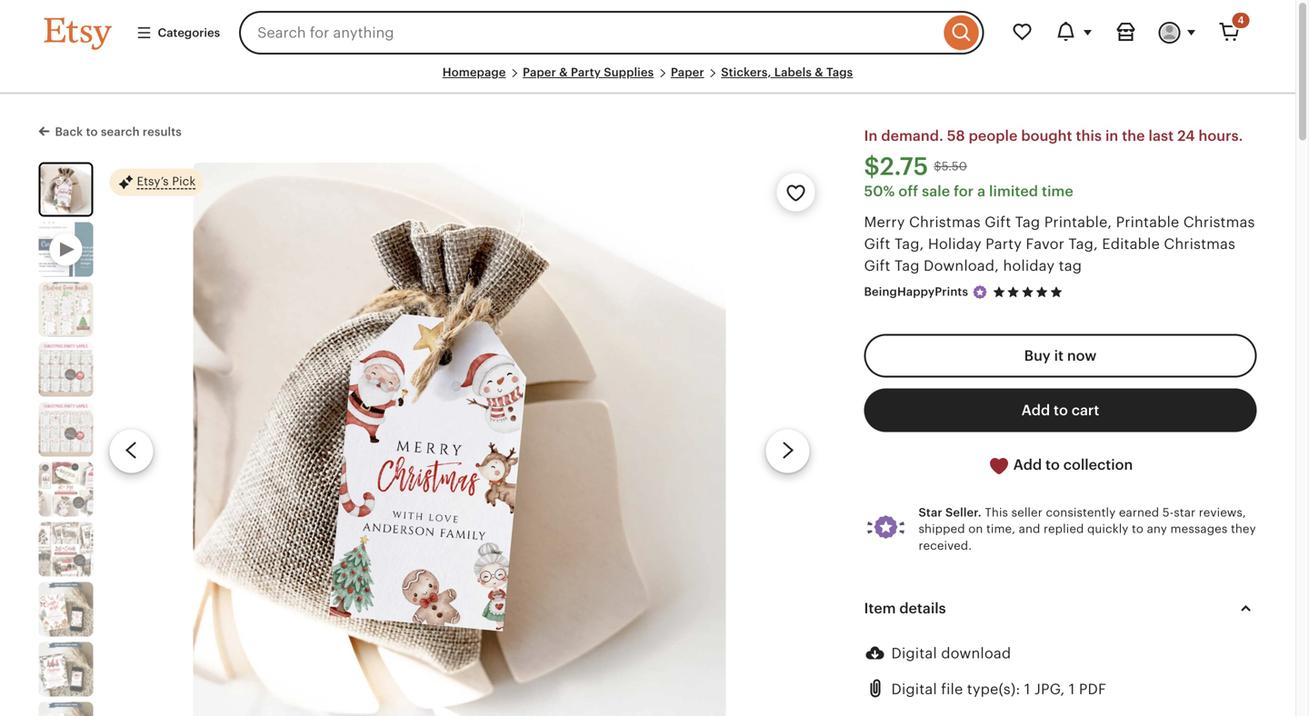 Task type: describe. For each thing, give the bounding box(es) containing it.
back to search results link
[[39, 122, 182, 140]]

paper & party supplies link
[[523, 65, 654, 79]]

received.
[[919, 539, 972, 553]]

demand.
[[882, 128, 944, 144]]

file
[[942, 682, 964, 698]]

categories banner
[[11, 0, 1285, 65]]

search
[[101, 125, 140, 139]]

in
[[865, 128, 878, 144]]

bought
[[1022, 128, 1073, 144]]

this seller consistently earned 5-star reviews, shipped on time, and replied quickly to any messages they received.
[[919, 506, 1257, 553]]

tag
[[1059, 258, 1082, 274]]

star
[[919, 506, 943, 520]]

back to search results
[[55, 125, 182, 139]]

4
[[1238, 15, 1245, 26]]

0 vertical spatial gift
[[985, 214, 1012, 231]]

printable
[[1117, 214, 1180, 231]]

to inside this seller consistently earned 5-star reviews, shipped on time, and replied quickly to any messages they received.
[[1132, 523, 1144, 536]]

star seller.
[[919, 506, 982, 520]]

merry christmas gift tag printable printable christmas gift image 2 image
[[39, 283, 93, 337]]

$2.75
[[865, 152, 929, 181]]

merry
[[865, 214, 906, 231]]

50%
[[865, 183, 895, 200]]

beinghappyprints
[[865, 285, 969, 299]]

add for add to cart
[[1022, 403, 1051, 419]]

holiday
[[1004, 258, 1055, 274]]

1 1 from the left
[[1025, 682, 1031, 698]]

quickly
[[1088, 523, 1129, 536]]

2 tag, from the left
[[1069, 236, 1099, 253]]

collection
[[1064, 457, 1134, 474]]

$2.75 $5.50
[[865, 152, 968, 181]]

0 horizontal spatial merry christmas gift tag printable printable christmas gift image 1 image
[[40, 164, 91, 215]]

2 & from the left
[[815, 65, 824, 79]]

beinghappyprints link
[[865, 285, 969, 299]]

results
[[143, 125, 182, 139]]

pdf
[[1080, 682, 1107, 698]]

hours.
[[1199, 128, 1244, 144]]

in demand. 58 people bought this in the last 24 hours.
[[865, 128, 1244, 144]]

party inside merry christmas gift tag printable, printable christmas gift tag, holiday party favor tag, editable christmas gift tag download, holiday tag
[[986, 236, 1022, 253]]

supplies
[[604, 65, 654, 79]]

1 vertical spatial gift
[[865, 236, 891, 253]]

messages
[[1171, 523, 1228, 536]]

2 vertical spatial gift
[[865, 258, 891, 274]]

paper for paper link
[[671, 65, 705, 79]]

merry christmas gift tag printable printable christmas gift image 7 image
[[39, 583, 93, 637]]

homepage
[[443, 65, 506, 79]]

to for search
[[86, 125, 98, 139]]

digital file type(s): 1 jpg, 1 pdf
[[892, 682, 1107, 698]]

buy it now
[[1025, 348, 1097, 365]]

1 horizontal spatial merry christmas gift tag printable printable christmas gift image 1 image
[[193, 163, 726, 717]]

2 1 from the left
[[1069, 682, 1076, 698]]

merry christmas gift tag printable, printable christmas gift tag, holiday party favor tag, editable christmas gift tag download, holiday tag
[[865, 214, 1256, 274]]

people
[[969, 128, 1018, 144]]

add to collection
[[1010, 457, 1134, 474]]

christmas right printable
[[1184, 214, 1256, 231]]

stickers, labels & tags link
[[722, 65, 853, 79]]

merry christmas gift tag printable printable christmas gift image 6 image
[[39, 523, 93, 577]]

sale
[[922, 183, 951, 200]]

58
[[948, 128, 966, 144]]

off
[[899, 183, 919, 200]]

now
[[1068, 348, 1097, 365]]

5-
[[1163, 506, 1175, 520]]

reviews,
[[1200, 506, 1247, 520]]

add to cart button
[[865, 389, 1257, 433]]

earned
[[1120, 506, 1160, 520]]

paper link
[[671, 65, 705, 79]]

seller
[[1012, 506, 1043, 520]]

$5.50
[[934, 160, 968, 173]]

on
[[969, 523, 984, 536]]

cart
[[1072, 403, 1100, 419]]

jpg,
[[1035, 682, 1065, 698]]

it
[[1055, 348, 1064, 365]]

back
[[55, 125, 83, 139]]

download,
[[924, 258, 1000, 274]]

star
[[1175, 506, 1196, 520]]

time
[[1042, 183, 1074, 200]]

seller.
[[946, 506, 982, 520]]

type(s):
[[968, 682, 1021, 698]]

stickers, labels & tags
[[722, 65, 853, 79]]

categories button
[[122, 16, 234, 49]]

they
[[1232, 523, 1257, 536]]



Task type: locate. For each thing, give the bounding box(es) containing it.
this
[[985, 506, 1009, 520]]

shipped
[[919, 523, 966, 536]]

24
[[1178, 128, 1196, 144]]

1 vertical spatial digital
[[892, 682, 938, 698]]

0 vertical spatial tag
[[1016, 214, 1041, 231]]

favor
[[1026, 236, 1065, 253]]

1 horizontal spatial 1
[[1069, 682, 1076, 698]]

etsy's pick
[[137, 175, 196, 188]]

star_seller image
[[972, 284, 989, 301]]

any
[[1148, 523, 1168, 536]]

to inside add to cart button
[[1054, 403, 1069, 419]]

tag up beinghappyprints
[[895, 258, 920, 274]]

this
[[1077, 128, 1102, 144]]

paper down search for anything text box
[[523, 65, 557, 79]]

tag
[[1016, 214, 1041, 231], [895, 258, 920, 274]]

1 horizontal spatial tag,
[[1069, 236, 1099, 253]]

editable
[[1103, 236, 1161, 253]]

digital for digital download
[[892, 646, 938, 662]]

4 link
[[1208, 11, 1252, 55]]

stickers,
[[722, 65, 772, 79]]

add left cart at the bottom
[[1022, 403, 1051, 419]]

&
[[560, 65, 568, 79], [815, 65, 824, 79]]

50% off sale for a limited time
[[865, 183, 1074, 200]]

1 horizontal spatial tag
[[1016, 214, 1041, 231]]

digital left file
[[892, 682, 938, 698]]

printable,
[[1045, 214, 1113, 231]]

0 horizontal spatial tag
[[895, 258, 920, 274]]

to
[[86, 125, 98, 139], [1054, 403, 1069, 419], [1046, 457, 1060, 474], [1132, 523, 1144, 536]]

a
[[978, 183, 986, 200]]

to down earned
[[1132, 523, 1144, 536]]

tag, down printable,
[[1069, 236, 1099, 253]]

2 digital from the top
[[892, 682, 938, 698]]

digital download
[[892, 646, 1012, 662]]

digital for digital file type(s): 1 jpg, 1 pdf
[[892, 682, 938, 698]]

item details button
[[848, 587, 1274, 631]]

party
[[571, 65, 601, 79], [986, 236, 1022, 253]]

Search for anything text field
[[239, 11, 940, 55]]

add inside button
[[1014, 457, 1043, 474]]

the
[[1123, 128, 1146, 144]]

categories
[[158, 26, 220, 39]]

none search field inside categories banner
[[239, 11, 985, 55]]

christmas
[[910, 214, 981, 231], [1184, 214, 1256, 231], [1165, 236, 1236, 253]]

replied
[[1044, 523, 1085, 536]]

item
[[865, 601, 896, 617]]

for
[[954, 183, 974, 200]]

christmas up holiday
[[910, 214, 981, 231]]

tag,
[[895, 236, 925, 253], [1069, 236, 1099, 253]]

add to collection button
[[865, 444, 1257, 488]]

merry christmas gift tag printable printable christmas gift image 8 image
[[39, 643, 93, 697]]

holiday
[[929, 236, 982, 253]]

party up holiday
[[986, 236, 1022, 253]]

menu bar containing homepage
[[44, 65, 1252, 94]]

item details
[[865, 601, 947, 617]]

tags
[[827, 65, 853, 79]]

buy
[[1025, 348, 1051, 365]]

time,
[[987, 523, 1016, 536]]

digital
[[892, 646, 938, 662], [892, 682, 938, 698]]

0 vertical spatial party
[[571, 65, 601, 79]]

1 vertical spatial tag
[[895, 258, 920, 274]]

merry christmas gift tag printable printable christmas gift image 4 image
[[39, 403, 93, 457]]

None search field
[[239, 11, 985, 55]]

party down search for anything text box
[[571, 65, 601, 79]]

add inside button
[[1022, 403, 1051, 419]]

add to cart
[[1022, 403, 1100, 419]]

0 horizontal spatial party
[[571, 65, 601, 79]]

0 horizontal spatial tag,
[[895, 236, 925, 253]]

to left cart at the bottom
[[1054, 403, 1069, 419]]

1 paper from the left
[[523, 65, 557, 79]]

add for add to collection
[[1014, 457, 1043, 474]]

limited
[[990, 183, 1039, 200]]

0 horizontal spatial 1
[[1025, 682, 1031, 698]]

0 horizontal spatial &
[[560, 65, 568, 79]]

digital down details
[[892, 646, 938, 662]]

& left 'tags'
[[815, 65, 824, 79]]

buy it now button
[[865, 334, 1257, 378]]

in
[[1106, 128, 1119, 144]]

0 vertical spatial add
[[1022, 403, 1051, 419]]

merry christmas gift tag printable printable christmas gift image 5 image
[[39, 463, 93, 517]]

1 horizontal spatial party
[[986, 236, 1022, 253]]

to for cart
[[1054, 403, 1069, 419]]

to right back
[[86, 125, 98, 139]]

last
[[1149, 128, 1174, 144]]

1 digital from the top
[[892, 646, 938, 662]]

& down search for anything text box
[[560, 65, 568, 79]]

1 tag, from the left
[[895, 236, 925, 253]]

details
[[900, 601, 947, 617]]

merry christmas gift tag printable printable christmas gift image 3 image
[[39, 343, 93, 397]]

2 paper from the left
[[671, 65, 705, 79]]

paper for paper & party supplies
[[523, 65, 557, 79]]

1 vertical spatial add
[[1014, 457, 1043, 474]]

add up 'seller'
[[1014, 457, 1043, 474]]

add
[[1022, 403, 1051, 419], [1014, 457, 1043, 474]]

1
[[1025, 682, 1031, 698], [1069, 682, 1076, 698]]

gift
[[985, 214, 1012, 231], [865, 236, 891, 253], [865, 258, 891, 274]]

to inside add to collection button
[[1046, 457, 1060, 474]]

labels
[[775, 65, 812, 79]]

tag, down the "merry"
[[895, 236, 925, 253]]

1 & from the left
[[560, 65, 568, 79]]

download
[[942, 646, 1012, 662]]

and
[[1019, 523, 1041, 536]]

1 left jpg,
[[1025, 682, 1031, 698]]

menu bar
[[44, 65, 1252, 94]]

tag up favor on the top right of page
[[1016, 214, 1041, 231]]

paper right 'supplies'
[[671, 65, 705, 79]]

1 horizontal spatial &
[[815, 65, 824, 79]]

1 horizontal spatial paper
[[671, 65, 705, 79]]

paper
[[523, 65, 557, 79], [671, 65, 705, 79]]

1 vertical spatial party
[[986, 236, 1022, 253]]

merry christmas gift tag printable printable christmas gift image 1 image
[[193, 163, 726, 717], [40, 164, 91, 215]]

to for collection
[[1046, 457, 1060, 474]]

consistently
[[1046, 506, 1116, 520]]

0 vertical spatial digital
[[892, 646, 938, 662]]

to left collection
[[1046, 457, 1060, 474]]

christmas down printable
[[1165, 236, 1236, 253]]

etsy's pick button
[[110, 168, 203, 197]]

etsy's
[[137, 175, 169, 188]]

1 left pdf
[[1069, 682, 1076, 698]]

paper & party supplies
[[523, 65, 654, 79]]

pick
[[172, 175, 196, 188]]

0 horizontal spatial paper
[[523, 65, 557, 79]]

homepage link
[[443, 65, 506, 79]]

to inside back to search results link
[[86, 125, 98, 139]]



Task type: vqa. For each thing, say whether or not it's contained in the screenshot.
Service
no



